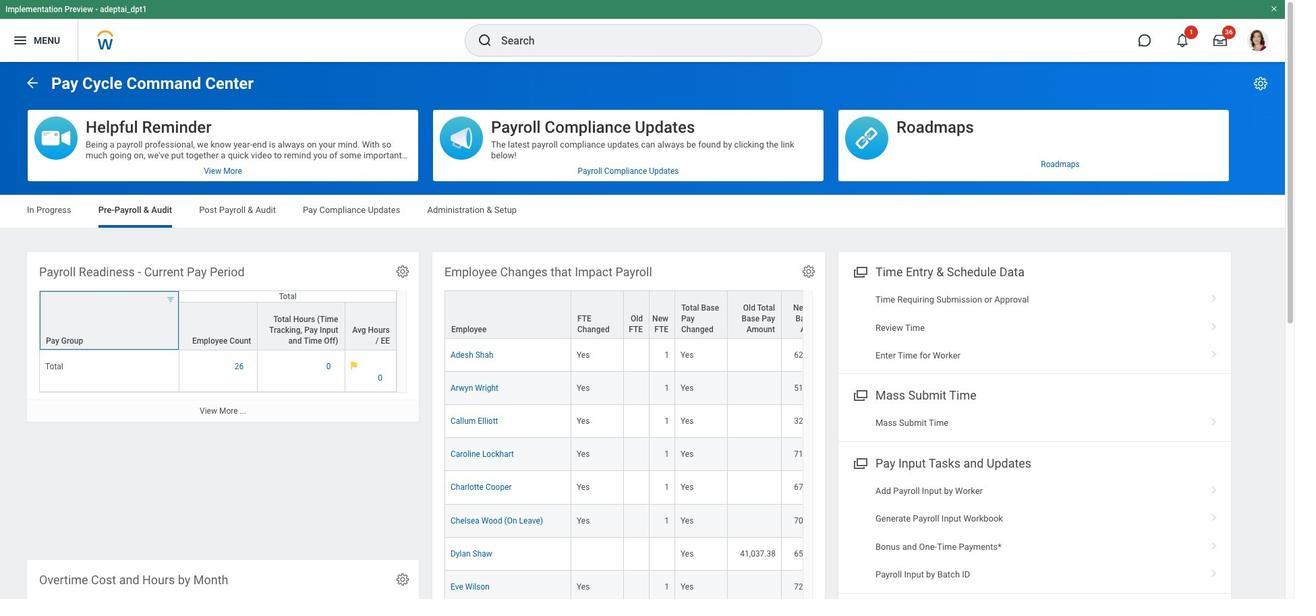 Task type: describe. For each thing, give the bounding box(es) containing it.
employee changes that impact payroll element
[[433, 252, 1296, 600]]

the average hours per employee is less than 40.  all hours might not be submitted for the current open pay period. element
[[351, 362, 391, 384]]

menu group image for 1st list from the bottom of the page
[[851, 454, 869, 472]]

notifications large image
[[1176, 34, 1190, 47]]

4 column header from the left
[[650, 291, 676, 340]]

inbox large image
[[1214, 34, 1228, 47]]

4 chevron right image from the top
[[1206, 538, 1224, 551]]

Search Workday  search field
[[501, 26, 794, 55]]

close environment banner image
[[1271, 5, 1279, 13]]

configure payroll readiness - current pay period image
[[395, 265, 410, 279]]

2 chevron right image from the top
[[1206, 482, 1224, 495]]

search image
[[477, 32, 493, 49]]

configure overtime cost and hours by month image
[[395, 573, 410, 588]]

profile logan mcneil image
[[1248, 30, 1270, 54]]

1 chevron right image from the top
[[1206, 290, 1224, 304]]

configure employee changes that impact payroll image
[[802, 265, 817, 279]]

total element
[[45, 360, 63, 372]]



Task type: vqa. For each thing, say whether or not it's contained in the screenshot.
The average hours per employee is less than 40.  All hours might not be submitted for the current open pay period. Element
yes



Task type: locate. For each thing, give the bounding box(es) containing it.
1 menu group image from the top
[[851, 263, 869, 281]]

banner
[[0, 0, 1286, 62]]

payroll readiness - current pay period element
[[27, 252, 419, 422]]

column header
[[445, 291, 572, 340], [572, 291, 624, 340], [624, 291, 650, 340], [650, 291, 676, 340], [676, 291, 728, 340], [728, 291, 782, 340]]

5 column header from the left
[[676, 291, 728, 340]]

0 vertical spatial menu group image
[[851, 263, 869, 281]]

filter image
[[167, 296, 175, 304]]

chevron right image
[[1206, 318, 1224, 332], [1206, 482, 1224, 495], [1206, 510, 1224, 523], [1206, 538, 1224, 551]]

main content
[[0, 62, 1296, 600]]

list
[[839, 286, 1232, 370], [839, 478, 1232, 590]]

2 menu group image from the top
[[851, 386, 869, 404]]

2 chevron right image from the top
[[1206, 346, 1224, 360]]

0 vertical spatial list
[[839, 286, 1232, 370]]

3 chevron right image from the top
[[1206, 510, 1224, 523]]

3 menu group image from the top
[[851, 454, 869, 472]]

row
[[39, 291, 397, 351], [445, 291, 1296, 340], [39, 302, 397, 351], [445, 340, 1296, 373], [39, 351, 397, 393], [445, 373, 1296, 406], [445, 406, 1296, 439], [445, 439, 1296, 472], [445, 472, 1296, 505], [445, 505, 1296, 538], [445, 538, 1296, 571], [445, 571, 1296, 600]]

menu group image for second list from the bottom
[[851, 263, 869, 281]]

previous page image
[[24, 75, 40, 91]]

1 list from the top
[[839, 286, 1232, 370]]

tab list
[[13, 196, 1272, 228]]

the average hours per employee is less than 40.  all hours might not be submitted for the current open pay period. image
[[351, 362, 357, 370]]

1 column header from the left
[[445, 291, 572, 340]]

1 chevron right image from the top
[[1206, 318, 1224, 332]]

3 column header from the left
[[624, 291, 650, 340]]

justify image
[[12, 32, 28, 49]]

1 vertical spatial list
[[839, 478, 1232, 590]]

1 vertical spatial menu group image
[[851, 386, 869, 404]]

configure this page image
[[1253, 76, 1270, 92]]

2 vertical spatial menu group image
[[851, 454, 869, 472]]

menu group image
[[851, 263, 869, 281], [851, 386, 869, 404], [851, 454, 869, 472]]

2 column header from the left
[[572, 291, 624, 340]]

chevron right image
[[1206, 290, 1224, 304], [1206, 346, 1224, 360], [1206, 414, 1224, 428], [1206, 566, 1224, 579]]

6 column header from the left
[[728, 291, 782, 340]]

4 chevron right image from the top
[[1206, 566, 1224, 579]]

2 list from the top
[[839, 478, 1232, 590]]

cell
[[624, 340, 650, 373], [728, 340, 782, 373], [624, 373, 650, 406], [728, 373, 782, 406], [624, 406, 650, 439], [728, 406, 782, 439], [624, 439, 650, 472], [728, 439, 782, 472], [624, 472, 650, 505], [728, 472, 782, 505], [624, 505, 650, 538], [728, 505, 782, 538], [572, 538, 624, 571], [624, 538, 650, 571], [650, 538, 676, 571], [624, 571, 650, 600], [728, 571, 782, 600]]

3 chevron right image from the top
[[1206, 414, 1224, 428]]



